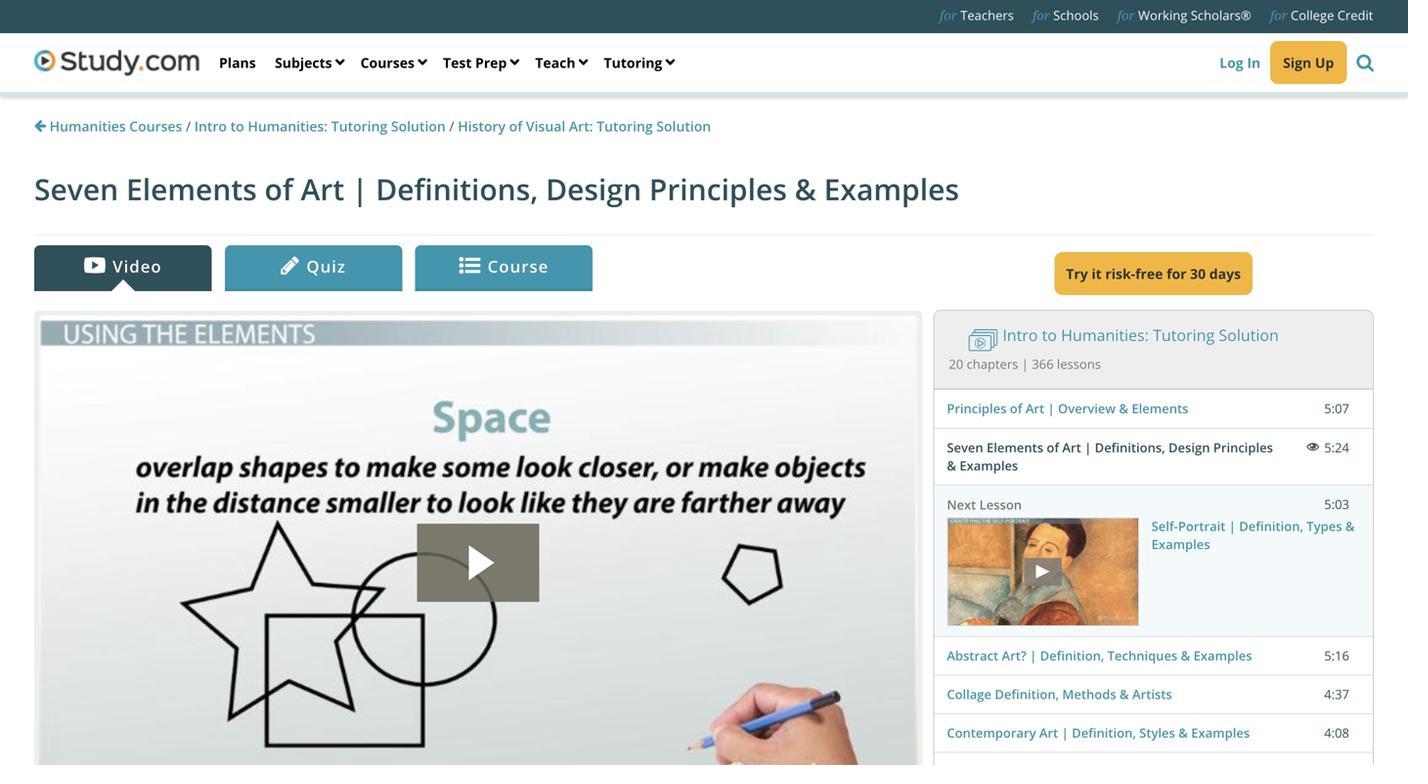 Task type: describe. For each thing, give the bounding box(es) containing it.
for for teachers
[[940, 8, 957, 23]]

2 horizontal spatial elements
[[1132, 400, 1189, 418]]

scholars®
[[1191, 6, 1252, 24]]

| right the "art?"
[[1030, 647, 1037, 665]]

test prep
[[443, 53, 507, 72]]

seven inside seven elements of art | definitions, design principles & examples
[[947, 439, 984, 457]]

log in link
[[1220, 53, 1261, 72]]

subjects link
[[266, 41, 352, 84]]

self-portrait | definition, types & examples image
[[947, 518, 1140, 627]]

next
[[947, 496, 976, 514]]

| down collage definition, methods & artists link
[[1062, 725, 1069, 742]]

test prep link
[[434, 41, 526, 84]]

study.com image
[[24, 47, 210, 81]]

up
[[1315, 53, 1334, 72]]

tutoring right teach link
[[604, 53, 662, 72]]

courses link
[[352, 41, 434, 84]]

tutoring down courses link
[[331, 117, 388, 135]]

examples for self-portrait | definition, types & examples
[[1152, 536, 1210, 554]]

principles inside seven elements of art | definitions, design principles & examples
[[1214, 439, 1273, 457]]

tutoring right art:
[[597, 117, 653, 135]]

5:24
[[1324, 439, 1350, 457]]

1 vertical spatial intro
[[1003, 325, 1038, 346]]

for college credit
[[1270, 6, 1374, 24]]

4:37
[[1324, 686, 1350, 704]]

try
[[1066, 265, 1088, 283]]

art inside seven elements of art | definitions, design principles & examples
[[1063, 439, 1081, 457]]

1 horizontal spatial to
[[1042, 325, 1057, 346]]

search study.com image
[[1357, 53, 1374, 71]]

1 vertical spatial humanities:
[[1061, 325, 1149, 346]]

styles
[[1140, 725, 1175, 742]]

definition, down the "art?"
[[995, 686, 1059, 704]]

for for schools
[[1033, 8, 1050, 23]]

test
[[443, 53, 472, 72]]

of left visual
[[509, 117, 523, 135]]

& inside abstract art? | definition, techniques & examples link
[[1181, 647, 1191, 665]]

for for working scholars®
[[1118, 8, 1135, 23]]

for teachers
[[940, 6, 1014, 24]]

abstract art? | definition, techniques & examples link
[[947, 647, 1252, 666]]

| left the overview
[[1048, 400, 1055, 418]]

course link
[[415, 245, 593, 292]]

artists
[[1133, 686, 1172, 704]]

sign up link
[[1271, 41, 1347, 84]]

art?
[[1002, 647, 1027, 665]]

5:07
[[1324, 400, 1350, 418]]

| inside seven elements of art | definitions, design principles & examples
[[1085, 439, 1092, 457]]

definition, for art?
[[1040, 647, 1105, 665]]

it
[[1092, 265, 1102, 283]]

1 horizontal spatial elements
[[987, 439, 1044, 457]]

sign up
[[1283, 53, 1334, 72]]

0 horizontal spatial solution
[[391, 117, 446, 135]]

history of visual art: tutoring solution link
[[458, 117, 711, 135]]

subjects
[[275, 53, 332, 72]]

teach link
[[526, 41, 595, 84]]

abstract art? | definition, techniques & examples
[[947, 647, 1252, 665]]

lessons
[[1057, 356, 1101, 373]]

| inside the self-portrait | definition, types & examples
[[1229, 518, 1236, 535]]

1 vertical spatial seven elements of art | definitions, design principles & examples
[[947, 439, 1273, 475]]

humanities courses
[[46, 117, 186, 135]]

30
[[1190, 265, 1206, 283]]

overview
[[1058, 400, 1116, 418]]

humanities courses link
[[34, 117, 186, 135]]

art:
[[569, 117, 593, 135]]

chapters
[[967, 356, 1018, 373]]

humanities
[[50, 117, 126, 135]]

1 vertical spatial principles
[[947, 400, 1007, 418]]

intro to humanities: tutoring solution
[[1003, 325, 1279, 346]]

366
[[1032, 356, 1054, 373]]

4:08
[[1324, 725, 1350, 742]]

0 vertical spatial elements
[[126, 169, 257, 209]]

examples for contemporary art | definition, styles & examples
[[1191, 725, 1250, 742]]

2 horizontal spatial solution
[[1219, 325, 1279, 346]]

/ intro to humanities: tutoring solution / history of visual art: tutoring solution
[[186, 117, 711, 135]]

definition, for portrait
[[1239, 518, 1304, 535]]

quiz
[[301, 255, 346, 278]]

visual
[[526, 117, 566, 135]]

sign
[[1283, 53, 1312, 72]]

methods
[[1063, 686, 1117, 704]]

days
[[1210, 265, 1241, 283]]

1 horizontal spatial solution
[[657, 117, 711, 135]]

credit
[[1338, 6, 1374, 24]]

principles of art | overview & elements link
[[947, 400, 1189, 418]]

techniques
[[1108, 647, 1178, 665]]



Task type: locate. For each thing, give the bounding box(es) containing it.
20 chapters | 366 lessons
[[949, 356, 1101, 373]]

seven
[[34, 169, 119, 209], [947, 439, 984, 457]]

20
[[949, 356, 964, 373]]

to down plans on the top left of page
[[230, 117, 244, 135]]

&
[[795, 169, 817, 209], [1119, 400, 1129, 418], [947, 457, 956, 475], [1346, 518, 1355, 535], [1181, 647, 1191, 665], [1120, 686, 1129, 704], [1179, 725, 1188, 742]]

humanities: up lessons
[[1061, 325, 1149, 346]]

examples for abstract art? | definition, techniques & examples
[[1194, 647, 1252, 665]]

1 horizontal spatial humanities:
[[1061, 325, 1149, 346]]

0 vertical spatial seven elements of art | definitions, design principles & examples
[[34, 169, 959, 209]]

contemporary art | definition, styles & examples link
[[947, 725, 1250, 743]]

elements up seven elements of art | definitions, design principles & examples link
[[1132, 400, 1189, 418]]

1 horizontal spatial intro
[[1003, 325, 1038, 346]]

art down the 366
[[1026, 400, 1045, 418]]

seven elements of art | definitions, design principles & examples down history
[[34, 169, 959, 209]]

& inside the contemporary art | definition, styles & examples link
[[1179, 725, 1188, 742]]

& inside the self-portrait | definition, types & examples
[[1346, 518, 1355, 535]]

definitions, inside seven elements of art | definitions, design principles & examples
[[1095, 439, 1165, 457]]

examples
[[824, 169, 959, 209], [960, 457, 1018, 475], [1152, 536, 1210, 554], [1194, 647, 1252, 665], [1191, 725, 1250, 742]]

video
[[107, 255, 162, 278]]

prep
[[475, 53, 507, 72]]

1 vertical spatial design
[[1169, 439, 1210, 457]]

of up quiz link
[[265, 169, 293, 209]]

collage
[[947, 686, 992, 704]]

eye image
[[1307, 441, 1320, 454]]

seven elements of art | definitions, design principles & examples link
[[947, 439, 1275, 475]]

solution
[[391, 117, 446, 135], [657, 117, 711, 135], [1219, 325, 1279, 346]]

design down history of visual art: tutoring solution link
[[546, 169, 642, 209]]

working
[[1138, 6, 1188, 24]]

0 vertical spatial humanities:
[[248, 117, 328, 135]]

seven up next
[[947, 439, 984, 457]]

solution down days
[[1219, 325, 1279, 346]]

free
[[1136, 265, 1163, 283]]

lesson
[[980, 496, 1022, 514]]

0 vertical spatial design
[[546, 169, 642, 209]]

solution left history
[[391, 117, 446, 135]]

teachers
[[961, 6, 1014, 24]]

1 horizontal spatial intro to humanities: tutoring solution link
[[949, 325, 1279, 355]]

art down collage definition, methods & artists link
[[1040, 725, 1058, 742]]

definition, inside the self-portrait | definition, types & examples
[[1239, 518, 1304, 535]]

definition, down methods
[[1072, 725, 1136, 742]]

courses image
[[969, 326, 998, 355]]

risk-
[[1106, 265, 1136, 283]]

for working scholars®
[[1118, 6, 1252, 24]]

log in
[[1220, 53, 1261, 72]]

quiz link
[[225, 245, 402, 292]]

intro to humanities: tutoring solution link
[[194, 117, 449, 135], [949, 325, 1279, 355]]

1 vertical spatial seven
[[947, 439, 984, 457]]

for inside for teachers
[[940, 8, 957, 23]]

1 vertical spatial definitions,
[[1095, 439, 1165, 457]]

teach
[[535, 53, 576, 72]]

types
[[1307, 518, 1342, 535]]

design up "portrait"
[[1169, 439, 1210, 457]]

for left college
[[1270, 8, 1288, 23]]

plans link
[[210, 41, 266, 84]]

seven elements of art | definitions, design principles & examples down the overview
[[947, 439, 1273, 475]]

tutoring link
[[595, 41, 682, 84]]

& inside collage definition, methods & artists link
[[1120, 686, 1129, 704]]

plans
[[219, 53, 256, 72]]

abstract
[[947, 647, 999, 665]]

| left the 366
[[1022, 356, 1029, 373]]

for inside the for college credit
[[1270, 8, 1288, 23]]

0 horizontal spatial /
[[186, 117, 191, 135]]

definition, up 'collage definition, methods & artists'
[[1040, 647, 1105, 665]]

contemporary art | definition, styles & examples
[[947, 725, 1250, 742]]

0 horizontal spatial seven
[[34, 169, 119, 209]]

1 horizontal spatial definitions,
[[1095, 439, 1165, 457]]

for
[[940, 8, 957, 23], [1033, 8, 1050, 23], [1118, 8, 1135, 23], [1270, 8, 1288, 23], [1167, 265, 1187, 283]]

intro to humanities: tutoring solution link down subjects link
[[194, 117, 449, 135]]

humanities:
[[248, 117, 328, 135], [1061, 325, 1149, 346]]

try it risk-free for 30 days link
[[1055, 252, 1253, 295]]

1 horizontal spatial principles
[[947, 400, 1007, 418]]

course
[[482, 255, 549, 278]]

/
[[186, 117, 191, 135], [449, 117, 454, 135]]

contemporary
[[947, 725, 1036, 742]]

history
[[458, 117, 506, 135]]

1 horizontal spatial design
[[1169, 439, 1210, 457]]

humanities: down subjects
[[248, 117, 328, 135]]

art
[[301, 169, 344, 209], [1026, 400, 1045, 418], [1063, 439, 1081, 457], [1040, 725, 1058, 742]]

try it risk-free for 30 days
[[1066, 265, 1241, 283]]

0 horizontal spatial intro
[[194, 117, 227, 135]]

0 vertical spatial courses
[[361, 53, 415, 72]]

| down the overview
[[1085, 439, 1092, 457]]

1 vertical spatial elements
[[1132, 400, 1189, 418]]

0 horizontal spatial intro to humanities: tutoring solution link
[[194, 117, 449, 135]]

& inside 'principles of art | overview & elements' link
[[1119, 400, 1129, 418]]

log
[[1220, 53, 1244, 72]]

definitions,
[[376, 169, 538, 209], [1095, 439, 1165, 457]]

1 horizontal spatial seven
[[947, 439, 984, 457]]

of
[[509, 117, 523, 135], [265, 169, 293, 209], [1010, 400, 1022, 418], [1047, 439, 1059, 457]]

for for college credit
[[1270, 8, 1288, 23]]

of down 20 chapters | 366 lessons
[[1010, 400, 1022, 418]]

examples inside the self-portrait | definition, types & examples
[[1152, 536, 1210, 554]]

| up quiz link
[[352, 169, 368, 209]]

in
[[1247, 53, 1261, 72]]

0 vertical spatial intro to humanities: tutoring solution link
[[194, 117, 449, 135]]

1 horizontal spatial courses
[[361, 53, 415, 72]]

elements up lesson
[[987, 439, 1044, 457]]

tutoring
[[604, 53, 662, 72], [331, 117, 388, 135], [597, 117, 653, 135], [1153, 325, 1215, 346]]

next lesson
[[947, 496, 1022, 514]]

0 horizontal spatial elements
[[126, 169, 257, 209]]

for inside for schools
[[1033, 8, 1050, 23]]

1 horizontal spatial /
[[449, 117, 454, 135]]

2 horizontal spatial principles
[[1214, 439, 1273, 457]]

for schools
[[1033, 6, 1099, 24]]

0 vertical spatial seven
[[34, 169, 119, 209]]

video link
[[34, 245, 212, 292]]

collage definition, methods & artists link
[[947, 686, 1172, 704]]

& inside seven elements of art | definitions, design principles & examples link
[[947, 457, 956, 475]]

elements up video
[[126, 169, 257, 209]]

collage definition, methods & artists
[[947, 686, 1172, 704]]

| right "portrait"
[[1229, 518, 1236, 535]]

principles of art | overview & elements
[[947, 400, 1189, 418]]

0 horizontal spatial principles
[[649, 169, 787, 209]]

0 horizontal spatial humanities:
[[248, 117, 328, 135]]

/ left history
[[449, 117, 454, 135]]

5:03
[[1324, 496, 1350, 513]]

1 / from the left
[[186, 117, 191, 135]]

of inside seven elements of art | definitions, design principles & examples
[[1047, 439, 1059, 457]]

solution down tutoring link
[[657, 117, 711, 135]]

2 / from the left
[[449, 117, 454, 135]]

0 vertical spatial to
[[230, 117, 244, 135]]

for left teachers
[[940, 8, 957, 23]]

0 horizontal spatial design
[[546, 169, 642, 209]]

principles
[[649, 169, 787, 209], [947, 400, 1007, 418], [1214, 439, 1273, 457]]

courses
[[361, 53, 415, 72], [129, 117, 182, 135]]

self-portrait | definition, types & examples
[[1152, 518, 1355, 554]]

intro to humanities: tutoring solution link up lessons
[[949, 325, 1279, 355]]

design
[[546, 169, 642, 209], [1169, 439, 1210, 457]]

definitions, down the overview
[[1095, 439, 1165, 457]]

definitions, down '/ intro to humanities: tutoring solution / history of visual art: tutoring solution'
[[376, 169, 538, 209]]

0 vertical spatial intro
[[194, 117, 227, 135]]

to up the 366
[[1042, 325, 1057, 346]]

art up quiz
[[301, 169, 344, 209]]

0 horizontal spatial courses
[[129, 117, 182, 135]]

0 vertical spatial definitions,
[[376, 169, 538, 209]]

definition, for art
[[1072, 725, 1136, 742]]

5:16
[[1324, 647, 1350, 665]]

tutoring down 30
[[1153, 325, 1215, 346]]

college
[[1291, 6, 1334, 24]]

0 horizontal spatial to
[[230, 117, 244, 135]]

art down 'principles of art | overview & elements' link on the right
[[1063, 439, 1081, 457]]

arrow left image
[[34, 119, 46, 133]]

|
[[352, 169, 368, 209], [1022, 356, 1029, 373], [1048, 400, 1055, 418], [1085, 439, 1092, 457], [1229, 518, 1236, 535], [1030, 647, 1037, 665], [1062, 725, 1069, 742]]

for left 30
[[1167, 265, 1187, 283]]

portrait
[[1178, 518, 1226, 535]]

for left schools
[[1033, 8, 1050, 23]]

intro up 20 chapters | 366 lessons
[[1003, 325, 1038, 346]]

2 vertical spatial elements
[[987, 439, 1044, 457]]

/ down study.com image
[[186, 117, 191, 135]]

examples inside seven elements of art | definitions, design principles & examples
[[960, 457, 1018, 475]]

definition, left types
[[1239, 518, 1304, 535]]

2 vertical spatial principles
[[1214, 439, 1273, 457]]

self-
[[1152, 518, 1178, 535]]

seven elements of art | definitions, design principles & examples
[[34, 169, 959, 209], [947, 439, 1273, 475]]

of down 'principles of art | overview & elements' link on the right
[[1047, 439, 1059, 457]]

1 vertical spatial to
[[1042, 325, 1057, 346]]

intro down plans on the top left of page
[[194, 117, 227, 135]]

elements
[[126, 169, 257, 209], [1132, 400, 1189, 418], [987, 439, 1044, 457]]

courses right humanities
[[129, 117, 182, 135]]

0 vertical spatial principles
[[649, 169, 787, 209]]

courses left test
[[361, 53, 415, 72]]

seven down humanities
[[34, 169, 119, 209]]

1 vertical spatial courses
[[129, 117, 182, 135]]

for left working
[[1118, 8, 1135, 23]]

to
[[230, 117, 244, 135], [1042, 325, 1057, 346]]

1 vertical spatial intro to humanities: tutoring solution link
[[949, 325, 1279, 355]]

0 horizontal spatial definitions,
[[376, 169, 538, 209]]

schools
[[1054, 6, 1099, 24]]

for inside for working scholars®
[[1118, 8, 1135, 23]]



Task type: vqa. For each thing, say whether or not it's contained in the screenshot.


